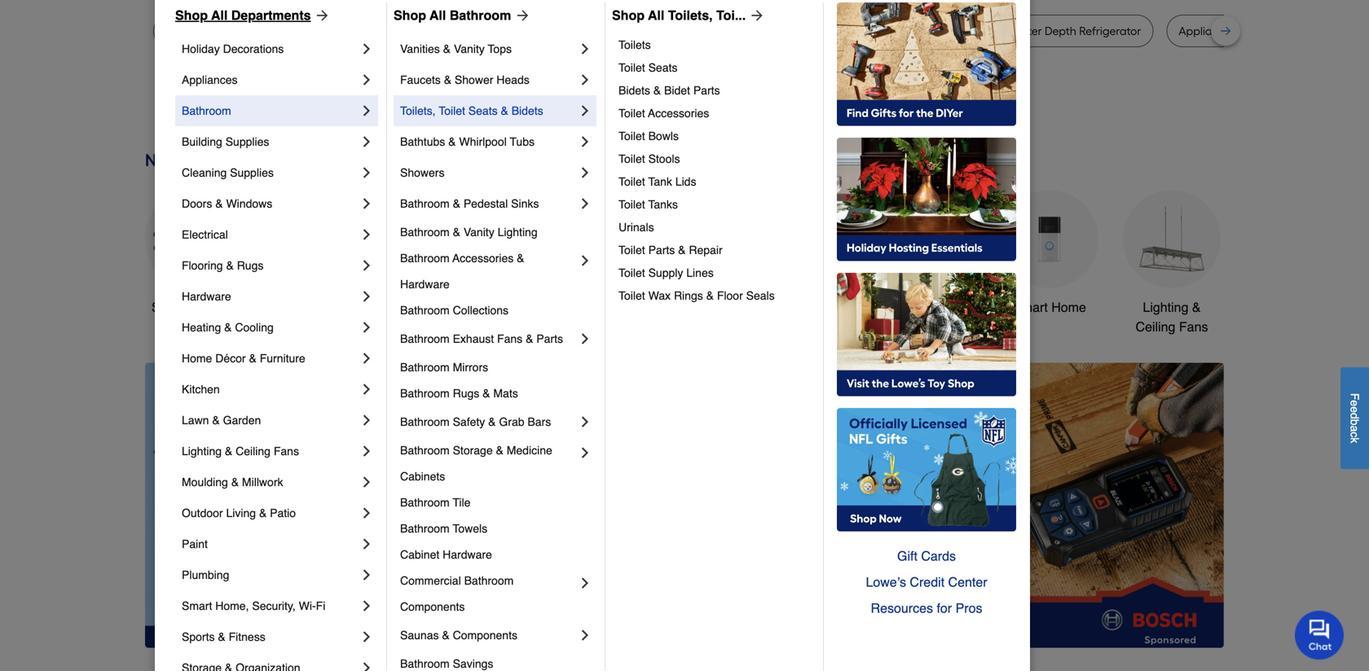 Task type: describe. For each thing, give the bounding box(es) containing it.
toilet down faucets & shower heads at the left top of page
[[439, 104, 465, 117]]

cards
[[922, 549, 956, 564]]

shop all toilets, toi...
[[612, 8, 746, 23]]

shop these last-minute gifts. $99 or less. quantities are limited and won't last. image
[[145, 363, 408, 649]]

refrigerator for french door refrigerator
[[600, 24, 662, 38]]

bathroom for bathroom storage & medicine cabinets
[[400, 444, 450, 457]]

doors
[[182, 197, 212, 210]]

moulding
[[182, 476, 228, 489]]

bathroom collections link
[[400, 298, 594, 324]]

toilet for toilet seats
[[619, 61, 645, 74]]

chat invite button image
[[1296, 611, 1345, 660]]

bathroom mirrors
[[400, 361, 488, 374]]

cleaning
[[182, 166, 227, 179]]

bidet
[[664, 84, 691, 97]]

electrical link
[[182, 219, 359, 250]]

all for departments
[[211, 8, 228, 23]]

vanities & vanity tops link
[[400, 33, 577, 64]]

ge for ge profile
[[815, 24, 830, 38]]

grab
[[499, 416, 525, 429]]

package
[[1235, 24, 1280, 38]]

k
[[1349, 438, 1362, 444]]

chevron right image for lighting & ceiling fans
[[359, 444, 375, 460]]

arrow right image for shop all bathroom
[[511, 7, 531, 24]]

& inside 'outdoor tools & equipment'
[[843, 300, 852, 315]]

0 horizontal spatial lighting
[[182, 445, 222, 458]]

bathroom for bathroom tile
[[400, 497, 450, 510]]

bathtubs & whirlpool tubs
[[400, 135, 535, 148]]

shop all departments link
[[175, 6, 331, 25]]

bathroom for bathroom accessories & hardware
[[400, 252, 450, 265]]

scroll to item #2 element
[[786, 617, 828, 627]]

home,
[[215, 600, 249, 613]]

toilet bowls link
[[619, 125, 812, 148]]

toilets, toilet seats & bidets link
[[400, 95, 577, 126]]

vanity for lighting
[[464, 226, 495, 239]]

lids
[[676, 175, 697, 188]]

bathroom for bathroom mirrors
[[400, 361, 450, 374]]

fitness
[[229, 631, 266, 644]]

chevron right image for bathroom
[[359, 103, 375, 119]]

heating
[[182, 321, 221, 334]]

bathroom savings
[[400, 658, 494, 671]]

holiday decorations link
[[182, 33, 359, 64]]

shop for shop all bathroom
[[394, 8, 426, 23]]

tops
[[488, 42, 512, 55]]

dishwasher
[[903, 24, 963, 38]]

toilet accessories link
[[619, 102, 812, 125]]

bathroom storage & medicine cabinets link
[[400, 438, 577, 490]]

bathroom mirrors link
[[400, 355, 594, 381]]

refrigerator for counter depth refrigerator
[[1080, 24, 1142, 38]]

0 horizontal spatial fans
[[274, 445, 299, 458]]

0 vertical spatial bathroom link
[[182, 95, 359, 126]]

d
[[1349, 413, 1362, 419]]

showers link
[[400, 157, 577, 188]]

bathroom tile link
[[400, 490, 594, 516]]

mirrors
[[453, 361, 488, 374]]

ceiling inside lighting & ceiling fans
[[1136, 320, 1176, 335]]

bathroom accessories & hardware link
[[400, 245, 577, 298]]

decorations for christmas
[[526, 320, 596, 335]]

tank
[[649, 175, 673, 188]]

toilet for toilet accessories
[[619, 107, 645, 120]]

all for deals
[[185, 300, 199, 315]]

cabinets
[[400, 470, 445, 483]]

1 vertical spatial seats
[[469, 104, 498, 117]]

tile
[[453, 497, 471, 510]]

rings
[[674, 289, 703, 302]]

toilet for toilet supply lines
[[619, 267, 645, 280]]

bathroom for bathroom rugs & mats
[[400, 387, 450, 400]]

chevron right image for vanities & vanity tops
[[577, 41, 594, 57]]

toilet wax rings & floor seals link
[[619, 285, 812, 307]]

chevron right image for hardware
[[359, 289, 375, 305]]

a
[[1349, 426, 1362, 432]]

& inside lighting & ceiling fans
[[1193, 300, 1201, 315]]

toilet accessories
[[619, 107, 710, 120]]

vanity for tops
[[454, 42, 485, 55]]

lowe's credit center link
[[837, 570, 1017, 596]]

chevron right image for bathroom exhaust fans & parts
[[577, 331, 594, 347]]

chevron right image for bathroom accessories & hardware
[[577, 253, 594, 269]]

toilet parts & repair
[[619, 244, 723, 257]]

all for bathroom
[[430, 8, 446, 23]]

bathroom rugs & mats
[[400, 387, 518, 400]]

chevron right image for cleaning supplies
[[359, 165, 375, 181]]

toilet parts & repair link
[[619, 239, 812, 262]]

cabinet hardware link
[[400, 542, 594, 568]]

accessories for toilet
[[648, 107, 710, 120]]

chevron right image for faucets & shower heads
[[577, 72, 594, 88]]

cooling
[[235, 321, 274, 334]]

0 horizontal spatial toilets,
[[400, 104, 436, 117]]

storage
[[453, 444, 493, 457]]

toilet wax rings & floor seals
[[619, 289, 775, 302]]

bathroom exhaust fans & parts
[[400, 333, 563, 346]]

center
[[949, 575, 988, 590]]

decorations for holiday
[[223, 42, 284, 55]]

toilet for toilet wax rings & floor seals
[[619, 289, 645, 302]]

1 horizontal spatial fans
[[497, 333, 523, 346]]

heads
[[497, 73, 530, 86]]

1 horizontal spatial bathroom link
[[879, 190, 977, 318]]

1 horizontal spatial rugs
[[453, 387, 480, 400]]

saunas & components
[[400, 629, 518, 642]]

toilet tanks link
[[619, 193, 812, 216]]

outdoor tools & equipment link
[[757, 190, 854, 337]]

chevron right image for kitchen
[[359, 382, 375, 398]]

officially licensed n f l gifts. shop now. image
[[837, 408, 1017, 532]]

commercial
[[400, 575, 461, 588]]

bathroom for bathroom exhaust fans & parts
[[400, 333, 450, 346]]

smart for smart home, security, wi-fi
[[182, 600, 212, 613]]

for
[[937, 601, 952, 616]]

tanks
[[649, 198, 678, 211]]

outdoor living & patio link
[[182, 498, 359, 529]]

bathroom exhaust fans & parts link
[[400, 324, 577, 355]]

outdoor for outdoor tools & equipment
[[759, 300, 806, 315]]

toilet supply lines link
[[619, 262, 812, 285]]

décor
[[215, 352, 246, 365]]

christmas decorations
[[526, 300, 596, 335]]

windows
[[226, 197, 273, 210]]

equipment
[[774, 320, 837, 335]]

bathroom towels link
[[400, 516, 594, 542]]

hardware inside hardware link
[[182, 290, 231, 303]]

outdoor for outdoor living & patio
[[182, 507, 223, 520]]

heating & cooling link
[[182, 312, 359, 343]]

fi
[[316, 600, 326, 613]]

1 horizontal spatial lighting & ceiling fans
[[1136, 300, 1209, 335]]

chevron right image for bathroom storage & medicine cabinets
[[577, 445, 594, 461]]

advertisement region
[[435, 363, 1225, 652]]

bathroom for bathroom safety & grab bars
[[400, 416, 450, 429]]

visit the lowe's toy shop. image
[[837, 273, 1017, 397]]

building supplies
[[182, 135, 269, 148]]

departments
[[231, 8, 311, 23]]

cabinet hardware
[[400, 549, 492, 562]]

smart home link
[[1001, 190, 1099, 318]]

hardware inside the bathroom accessories & hardware
[[400, 278, 450, 291]]

chevron right image for appliances
[[359, 72, 375, 88]]

appliance package
[[1179, 24, 1280, 38]]

bathroom inside commercial bathroom components
[[464, 575, 514, 588]]

depth
[[1045, 24, 1077, 38]]

parts inside bidets & bidet parts link
[[694, 84, 720, 97]]

pedestal
[[464, 197, 508, 210]]

1 tools from the left
[[423, 300, 454, 315]]

moulding & millwork
[[182, 476, 283, 489]]

chevron right image for toilets, toilet seats & bidets
[[577, 103, 594, 119]]

shop all bathroom
[[394, 8, 511, 23]]

toilets, toilet seats & bidets
[[400, 104, 543, 117]]

kitchen faucets
[[636, 300, 730, 315]]



Task type: vqa. For each thing, say whether or not it's contained in the screenshot.
Twisters
no



Task type: locate. For each thing, give the bounding box(es) containing it.
all up heating
[[185, 300, 199, 315]]

savings
[[453, 658, 494, 671]]

0 vertical spatial toilets,
[[668, 8, 713, 23]]

1 vertical spatial decorations
[[526, 320, 596, 335]]

0 vertical spatial decorations
[[223, 42, 284, 55]]

smart for smart home
[[1013, 300, 1048, 315]]

gift cards
[[898, 549, 956, 564]]

0 vertical spatial smart
[[1013, 300, 1048, 315]]

toilet stools link
[[619, 148, 812, 170]]

lighting & ceiling fans link
[[1123, 190, 1221, 337], [182, 436, 359, 467]]

tubs
[[510, 135, 535, 148]]

plumbing link
[[182, 560, 359, 591]]

1 horizontal spatial home
[[1052, 300, 1087, 315]]

0 horizontal spatial rugs
[[237, 259, 264, 272]]

0 vertical spatial faucets
[[400, 73, 441, 86]]

0 horizontal spatial bidets
[[512, 104, 543, 117]]

find gifts for the diyer. image
[[837, 2, 1017, 126]]

toilet up toilet stools at the top of page
[[619, 130, 645, 143]]

arrow right image inside shop all toilets, toi... link
[[746, 7, 766, 24]]

home décor & furniture
[[182, 352, 306, 365]]

shop up toilets
[[612, 8, 645, 23]]

chevron right image for outdoor living & patio
[[359, 505, 375, 522]]

0 vertical spatial lighting & ceiling fans
[[1136, 300, 1209, 335]]

1 horizontal spatial refrigerator
[[600, 24, 662, 38]]

vanities
[[400, 42, 440, 55]]

new deals every day during 25 days of deals image
[[145, 147, 1225, 174]]

smart inside "link"
[[1013, 300, 1048, 315]]

seats up "whirlpool"
[[469, 104, 498, 117]]

appliances
[[182, 73, 238, 86]]

decorations down "shop all departments" link
[[223, 42, 284, 55]]

exhaust
[[453, 333, 494, 346]]

supplies up cleaning supplies
[[226, 135, 269, 148]]

patio
[[270, 507, 296, 520]]

1 vertical spatial toilets,
[[400, 104, 436, 117]]

supply
[[649, 267, 684, 280]]

0 vertical spatial components
[[400, 601, 465, 614]]

chevron right image for bathroom & pedestal sinks
[[577, 196, 594, 212]]

bathroom rugs & mats link
[[400, 381, 594, 407]]

lawn & garden link
[[182, 405, 359, 436]]

1 vertical spatial parts
[[649, 244, 675, 257]]

0 horizontal spatial smart
[[182, 600, 212, 613]]

1 vertical spatial rugs
[[453, 387, 480, 400]]

lowe's wishes you and your family a happy hanukkah. image
[[145, 90, 1225, 130]]

1 vertical spatial vanity
[[464, 226, 495, 239]]

chevron right image for lawn & garden
[[359, 413, 375, 429]]

f
[[1349, 393, 1362, 400]]

1 vertical spatial bidets
[[512, 104, 543, 117]]

1 vertical spatial kitchen
[[182, 383, 220, 396]]

saunas & components link
[[400, 620, 577, 651]]

appliance
[[1179, 24, 1232, 38]]

all up holiday decorations at the top left of the page
[[211, 8, 228, 23]]

1 vertical spatial supplies
[[230, 166, 274, 179]]

bathroom accessories & hardware
[[400, 252, 528, 291]]

holiday hosting essentials. image
[[837, 138, 1017, 262]]

1 vertical spatial faucets
[[684, 300, 730, 315]]

parts up toilet accessories link in the top of the page
[[694, 84, 720, 97]]

0 vertical spatial supplies
[[226, 135, 269, 148]]

0 vertical spatial rugs
[[237, 259, 264, 272]]

bidets up tubs
[[512, 104, 543, 117]]

electrical
[[182, 228, 228, 241]]

accessories down bathroom & vanity lighting link
[[453, 252, 514, 265]]

0 vertical spatial home
[[1052, 300, 1087, 315]]

outdoor inside 'outdoor tools & equipment'
[[759, 300, 806, 315]]

building supplies link
[[182, 126, 359, 157]]

1 horizontal spatial lighting & ceiling fans link
[[1123, 190, 1221, 337]]

outdoor up equipment
[[759, 300, 806, 315]]

outdoor tools & equipment
[[759, 300, 852, 335]]

hardware down towels
[[443, 549, 492, 562]]

arrow right image inside shop all bathroom link
[[511, 7, 531, 24]]

lowe's credit center
[[866, 575, 988, 590]]

f e e d b a c k button
[[1341, 368, 1370, 469]]

chevron right image for flooring & rugs
[[359, 258, 375, 274]]

0 vertical spatial outdoor
[[759, 300, 806, 315]]

smart home, security, wi-fi
[[182, 600, 326, 613]]

arrow right image
[[311, 7, 331, 24], [511, 7, 531, 24]]

1 horizontal spatial decorations
[[526, 320, 596, 335]]

faucets & shower heads link
[[400, 64, 577, 95]]

vanity inside vanities & vanity tops link
[[454, 42, 485, 55]]

supplies for building supplies
[[226, 135, 269, 148]]

rugs down mirrors
[[453, 387, 480, 400]]

components for commercial bathroom components
[[400, 601, 465, 614]]

urinals
[[619, 221, 654, 234]]

0 vertical spatial arrow right image
[[746, 7, 766, 24]]

accessories for bathroom
[[453, 252, 514, 265]]

0 horizontal spatial refrigerator
[[435, 24, 497, 38]]

arrow right image inside "shop all departments" link
[[311, 7, 331, 24]]

0 horizontal spatial decorations
[[223, 42, 284, 55]]

shop up holiday
[[175, 8, 208, 23]]

tools inside 'outdoor tools & equipment'
[[810, 300, 840, 315]]

0 vertical spatial accessories
[[648, 107, 710, 120]]

bathroom inside 'link'
[[400, 197, 450, 210]]

2 horizontal spatial fans
[[1180, 320, 1209, 335]]

1 vertical spatial home
[[182, 352, 212, 365]]

profile for ge profile refrigerator
[[401, 24, 433, 38]]

0 horizontal spatial bathroom link
[[182, 95, 359, 126]]

shop up ge profile refrigerator
[[394, 8, 426, 23]]

toilet up urinals
[[619, 198, 645, 211]]

2 ge from the left
[[815, 24, 830, 38]]

bathroom inside the bathroom accessories & hardware
[[400, 252, 450, 265]]

0 horizontal spatial lighting & ceiling fans link
[[182, 436, 359, 467]]

refrigerator up toilets
[[600, 24, 662, 38]]

kitchen down the supply
[[636, 300, 680, 315]]

0 vertical spatial bidets
[[619, 84, 651, 97]]

1 ge from the left
[[383, 24, 398, 38]]

2 horizontal spatial lighting
[[1143, 300, 1189, 315]]

0 horizontal spatial outdoor
[[182, 507, 223, 520]]

seats up bidets & bidet parts
[[649, 61, 678, 74]]

chevron right image for bathroom safety & grab bars
[[577, 414, 594, 430]]

0 horizontal spatial tools
[[423, 300, 454, 315]]

chevron right image for home décor & furniture
[[359, 351, 375, 367]]

bidets inside toilets, toilet seats & bidets link
[[512, 104, 543, 117]]

supplies up windows
[[230, 166, 274, 179]]

e
[[1349, 400, 1362, 407], [1349, 407, 1362, 413]]

e up 'b'
[[1349, 407, 1362, 413]]

vanity down pedestal
[[464, 226, 495, 239]]

&
[[443, 42, 451, 55], [444, 73, 452, 86], [654, 84, 661, 97], [501, 104, 509, 117], [449, 135, 456, 148], [215, 197, 223, 210], [453, 197, 461, 210], [453, 226, 461, 239], [678, 244, 686, 257], [517, 252, 525, 265], [226, 259, 234, 272], [707, 289, 714, 302], [843, 300, 852, 315], [1193, 300, 1201, 315], [224, 321, 232, 334], [526, 333, 534, 346], [249, 352, 257, 365], [483, 387, 490, 400], [212, 414, 220, 427], [488, 416, 496, 429], [496, 444, 504, 457], [225, 445, 233, 458], [231, 476, 239, 489], [259, 507, 267, 520], [442, 629, 450, 642], [218, 631, 226, 644]]

1 vertical spatial lighting & ceiling fans link
[[182, 436, 359, 467]]

counter depth refrigerator
[[1000, 24, 1142, 38]]

bathroom for bathroom savings
[[400, 658, 450, 671]]

resources
[[871, 601, 934, 616]]

supplies inside building supplies link
[[226, 135, 269, 148]]

all inside "link"
[[185, 300, 199, 315]]

refrigerator up vanities & vanity tops at left top
[[435, 24, 497, 38]]

accessories down bidet
[[648, 107, 710, 120]]

home décor & furniture link
[[182, 343, 359, 374]]

1 vertical spatial bathroom link
[[879, 190, 977, 318]]

1 vertical spatial components
[[453, 629, 518, 642]]

fans inside lighting & ceiling fans
[[1180, 320, 1209, 335]]

chevron right image for holiday decorations
[[359, 41, 375, 57]]

0 horizontal spatial arrow right image
[[746, 7, 766, 24]]

shop all deals link
[[145, 190, 243, 318]]

bathroom for bathroom towels
[[400, 523, 450, 536]]

wi-
[[299, 600, 316, 613]]

1 horizontal spatial shop
[[394, 8, 426, 23]]

vanity inside bathroom & vanity lighting link
[[464, 226, 495, 239]]

bathroom & vanity lighting link
[[400, 219, 594, 245]]

toilet down toilets
[[619, 61, 645, 74]]

tools link
[[390, 190, 488, 318]]

chevron right image for building supplies
[[359, 134, 375, 150]]

1 horizontal spatial smart
[[1013, 300, 1048, 315]]

toilet for toilet stools
[[619, 152, 645, 166]]

0 horizontal spatial faucets
[[400, 73, 441, 86]]

1 vertical spatial lighting
[[1143, 300, 1189, 315]]

recommended searches for you heading
[[145, 0, 1225, 2]]

2 tools from the left
[[810, 300, 840, 315]]

3 shop from the left
[[612, 8, 645, 23]]

chevron right image for electrical
[[359, 227, 375, 243]]

& inside "bathroom storage & medicine cabinets"
[[496, 444, 504, 457]]

1 horizontal spatial tools
[[810, 300, 840, 315]]

faucets & shower heads
[[400, 73, 530, 86]]

home inside "link"
[[1052, 300, 1087, 315]]

chevron right image for moulding & millwork
[[359, 475, 375, 491]]

living
[[226, 507, 256, 520]]

chevron right image
[[359, 41, 375, 57], [577, 41, 594, 57], [359, 72, 375, 88], [577, 165, 594, 181], [359, 196, 375, 212], [359, 227, 375, 243], [577, 253, 594, 269], [359, 289, 375, 305], [359, 320, 375, 336], [359, 351, 375, 367], [359, 382, 375, 398], [359, 413, 375, 429], [577, 445, 594, 461], [359, 475, 375, 491], [359, 505, 375, 522], [359, 567, 375, 584], [359, 598, 375, 615], [577, 628, 594, 644], [359, 629, 375, 646]]

bidets inside bidets & bidet parts link
[[619, 84, 651, 97]]

lawn & garden
[[182, 414, 261, 427]]

kitchen for kitchen
[[182, 383, 220, 396]]

0 horizontal spatial accessories
[[453, 252, 514, 265]]

1 horizontal spatial arrow right image
[[511, 7, 531, 24]]

0 vertical spatial lighting & ceiling fans link
[[1123, 190, 1221, 337]]

bathroom tile
[[400, 497, 471, 510]]

arrow right image up tops
[[511, 7, 531, 24]]

2 horizontal spatial shop
[[612, 8, 645, 23]]

flooring
[[182, 259, 223, 272]]

kitchen up lawn
[[182, 383, 220, 396]]

accessories
[[648, 107, 710, 120], [453, 252, 514, 265]]

components down commercial
[[400, 601, 465, 614]]

outdoor down moulding
[[182, 507, 223, 520]]

3 refrigerator from the left
[[1080, 24, 1142, 38]]

cabinet
[[400, 549, 440, 562]]

0 horizontal spatial ceiling
[[236, 445, 271, 458]]

chevron right image for doors & windows
[[359, 196, 375, 212]]

arrow right image
[[746, 7, 766, 24], [1194, 506, 1211, 522]]

chevron right image for plumbing
[[359, 567, 375, 584]]

all for toilets,
[[648, 8, 665, 23]]

arrow left image
[[448, 506, 465, 522]]

toilets, up bathtubs
[[400, 104, 436, 117]]

& inside 'link'
[[453, 197, 461, 210]]

& inside the bathroom accessories & hardware
[[517, 252, 525, 265]]

heating & cooling
[[182, 321, 274, 334]]

holiday
[[182, 42, 220, 55]]

0 vertical spatial ceiling
[[1136, 320, 1176, 335]]

kitchen faucets link
[[634, 190, 732, 318]]

bathroom for bathroom & pedestal sinks
[[400, 197, 450, 210]]

c
[[1349, 432, 1362, 438]]

decorations down 'christmas'
[[526, 320, 596, 335]]

hardware up bathroom collections
[[400, 278, 450, 291]]

tools up equipment
[[810, 300, 840, 315]]

2 arrow right image from the left
[[511, 7, 531, 24]]

toilet up toilet bowls on the top left of page
[[619, 107, 645, 120]]

toilet down urinals
[[619, 244, 645, 257]]

chevron right image
[[577, 72, 594, 88], [359, 103, 375, 119], [577, 103, 594, 119], [359, 134, 375, 150], [577, 134, 594, 150], [359, 165, 375, 181], [577, 196, 594, 212], [359, 258, 375, 274], [577, 331, 594, 347], [577, 414, 594, 430], [359, 444, 375, 460], [359, 536, 375, 553], [577, 576, 594, 592], [359, 660, 375, 672]]

outdoor
[[759, 300, 806, 315], [182, 507, 223, 520]]

2 horizontal spatial refrigerator
[[1080, 24, 1142, 38]]

0 horizontal spatial shop
[[175, 8, 208, 23]]

outdoor living & patio
[[182, 507, 296, 520]]

1 shop from the left
[[175, 8, 208, 23]]

2 horizontal spatial parts
[[694, 84, 720, 97]]

1 profile from the left
[[401, 24, 433, 38]]

1 vertical spatial lighting & ceiling fans
[[182, 445, 299, 458]]

1 horizontal spatial profile
[[833, 24, 865, 38]]

vanity left tops
[[454, 42, 485, 55]]

toilet up toilet tanks
[[619, 175, 645, 188]]

bathroom inside "bathroom storage & medicine cabinets"
[[400, 444, 450, 457]]

e up d
[[1349, 400, 1362, 407]]

1 vertical spatial outdoor
[[182, 507, 223, 520]]

1 horizontal spatial accessories
[[648, 107, 710, 120]]

cleaning supplies link
[[182, 157, 359, 188]]

2 vertical spatial parts
[[537, 333, 563, 346]]

1 horizontal spatial ge
[[815, 24, 830, 38]]

appliances link
[[182, 64, 359, 95]]

safety
[[453, 416, 485, 429]]

2 refrigerator from the left
[[600, 24, 662, 38]]

supplies inside cleaning supplies link
[[230, 166, 274, 179]]

1 horizontal spatial parts
[[649, 244, 675, 257]]

bathroom for bathroom & vanity lighting
[[400, 226, 450, 239]]

toilet left wax
[[619, 289, 645, 302]]

0 horizontal spatial ge
[[383, 24, 398, 38]]

paint link
[[182, 529, 359, 560]]

0 horizontal spatial profile
[[401, 24, 433, 38]]

refrigerator for ge profile refrigerator
[[435, 24, 497, 38]]

2 profile from the left
[[833, 24, 865, 38]]

1 horizontal spatial seats
[[649, 61, 678, 74]]

bathroom for bathroom collections
[[400, 304, 450, 317]]

toilet for toilet tanks
[[619, 198, 645, 211]]

all up ge profile refrigerator
[[430, 8, 446, 23]]

toilet for toilet parts & repair
[[619, 244, 645, 257]]

doors & windows link
[[182, 188, 359, 219]]

accessories inside the bathroom accessories & hardware
[[453, 252, 514, 265]]

rugs up hardware link
[[237, 259, 264, 272]]

1 horizontal spatial faucets
[[684, 300, 730, 315]]

french door refrigerator
[[535, 24, 662, 38]]

components inside commercial bathroom components
[[400, 601, 465, 614]]

0 vertical spatial lighting
[[498, 226, 538, 239]]

1 horizontal spatial lighting
[[498, 226, 538, 239]]

components for saunas & components
[[453, 629, 518, 642]]

faucets
[[400, 73, 441, 86], [684, 300, 730, 315]]

parts up the supply
[[649, 244, 675, 257]]

bathroom link
[[182, 95, 359, 126], [879, 190, 977, 318]]

2 vertical spatial lighting
[[182, 445, 222, 458]]

refrigerator right the depth
[[1080, 24, 1142, 38]]

stools
[[649, 152, 680, 166]]

holiday decorations
[[182, 42, 284, 55]]

bathroom & pedestal sinks link
[[400, 188, 577, 219]]

lines
[[687, 267, 714, 280]]

tools down the bathroom accessories & hardware
[[423, 300, 454, 315]]

chevron right image for sports & fitness
[[359, 629, 375, 646]]

building
[[182, 135, 222, 148]]

& inside 'link'
[[224, 321, 232, 334]]

1 horizontal spatial kitchen
[[636, 300, 680, 315]]

all down recommended searches for you heading
[[648, 8, 665, 23]]

furniture
[[260, 352, 306, 365]]

cleaning supplies
[[182, 166, 274, 179]]

0 vertical spatial seats
[[649, 61, 678, 74]]

components up bathroom savings link
[[453, 629, 518, 642]]

arrow right image up holiday decorations link
[[311, 7, 331, 24]]

wax
[[649, 289, 671, 302]]

0 horizontal spatial home
[[182, 352, 212, 365]]

chevron right image for showers
[[577, 165, 594, 181]]

1 vertical spatial ceiling
[[236, 445, 271, 458]]

toilet tank lids link
[[619, 170, 812, 193]]

0 vertical spatial kitchen
[[636, 300, 680, 315]]

1 vertical spatial arrow right image
[[1194, 506, 1211, 522]]

toilet
[[619, 61, 645, 74], [439, 104, 465, 117], [619, 107, 645, 120], [619, 130, 645, 143], [619, 152, 645, 166], [619, 175, 645, 188], [619, 198, 645, 211], [619, 244, 645, 257], [619, 267, 645, 280], [619, 289, 645, 302]]

toilets,
[[668, 8, 713, 23], [400, 104, 436, 117]]

1 horizontal spatial bidets
[[619, 84, 651, 97]]

1 horizontal spatial toilets,
[[668, 8, 713, 23]]

1 vertical spatial accessories
[[453, 252, 514, 265]]

1 e from the top
[[1349, 400, 1362, 407]]

bathroom safety & grab bars link
[[400, 407, 577, 438]]

parts inside bathroom exhaust fans & parts link
[[537, 333, 563, 346]]

gift cards link
[[837, 544, 1017, 570]]

1 horizontal spatial ceiling
[[1136, 320, 1176, 335]]

chevron right image for saunas & components
[[577, 628, 594, 644]]

kitchen for kitchen faucets
[[636, 300, 680, 315]]

toilet tank lids
[[619, 175, 697, 188]]

whirlpool
[[459, 135, 507, 148]]

toilet left the supply
[[619, 267, 645, 280]]

toilets, down recommended searches for you heading
[[668, 8, 713, 23]]

1 arrow right image from the left
[[311, 7, 331, 24]]

flooring & rugs
[[182, 259, 264, 272]]

parts inside toilet parts & repair link
[[649, 244, 675, 257]]

1 horizontal spatial outdoor
[[759, 300, 806, 315]]

arrow right image for shop all departments
[[311, 7, 331, 24]]

1 refrigerator from the left
[[435, 24, 497, 38]]

0 horizontal spatial arrow right image
[[311, 7, 331, 24]]

toilet for toilet bowls
[[619, 130, 645, 143]]

lighting inside lighting & ceiling fans
[[1143, 300, 1189, 315]]

0 vertical spatial parts
[[694, 84, 720, 97]]

chevron right image for smart home, security, wi-fi
[[359, 598, 375, 615]]

toilet tanks
[[619, 198, 678, 211]]

2 shop from the left
[[394, 8, 426, 23]]

lighting inside bathroom & vanity lighting link
[[498, 226, 538, 239]]

chevron right image for paint
[[359, 536, 375, 553]]

bidets down toilet seats
[[619, 84, 651, 97]]

1 vertical spatial smart
[[182, 600, 212, 613]]

2 e from the top
[[1349, 407, 1362, 413]]

toilet for toilet tank lids
[[619, 175, 645, 188]]

chevron right image for commercial bathroom components
[[577, 576, 594, 592]]

christmas decorations link
[[512, 190, 610, 337]]

hardware down flooring
[[182, 290, 231, 303]]

shop for shop all departments
[[175, 8, 208, 23]]

bathroom safety & grab bars
[[400, 416, 551, 429]]

0 horizontal spatial lighting & ceiling fans
[[182, 445, 299, 458]]

1 horizontal spatial arrow right image
[[1194, 506, 1211, 522]]

toilet inside 'link'
[[619, 130, 645, 143]]

0 horizontal spatial parts
[[537, 333, 563, 346]]

supplies for cleaning supplies
[[230, 166, 274, 179]]

toilet down toilet bowls on the top left of page
[[619, 152, 645, 166]]

bathroom & vanity lighting
[[400, 226, 538, 239]]

home
[[1052, 300, 1087, 315], [182, 352, 212, 365]]

ge for ge profile refrigerator
[[383, 24, 398, 38]]

moulding & millwork link
[[182, 467, 359, 498]]

0 horizontal spatial seats
[[469, 104, 498, 117]]

door
[[573, 24, 598, 38]]

chevron right image for bathtubs & whirlpool tubs
[[577, 134, 594, 150]]

counter
[[1000, 24, 1042, 38]]

shop for shop all toilets, toi...
[[612, 8, 645, 23]]

chevron right image for heating & cooling
[[359, 320, 375, 336]]

profile for ge profile
[[833, 24, 865, 38]]

hardware inside cabinet hardware link
[[443, 549, 492, 562]]

0 horizontal spatial kitchen
[[182, 383, 220, 396]]

0 vertical spatial vanity
[[454, 42, 485, 55]]

parts down 'christmas'
[[537, 333, 563, 346]]



